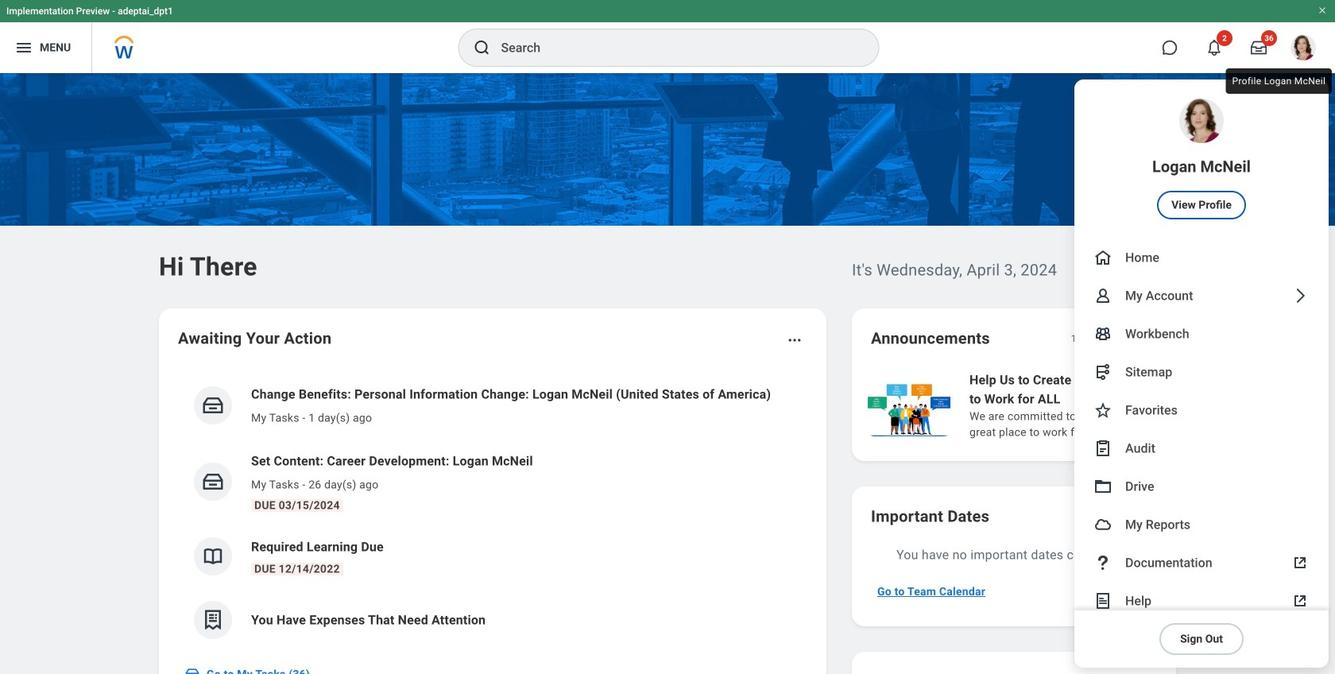 Task type: describe. For each thing, give the bounding box(es) containing it.
ext link image
[[1291, 592, 1310, 611]]

home image
[[1094, 248, 1113, 267]]

close environment banner image
[[1318, 6, 1328, 15]]

ext link image
[[1291, 553, 1310, 572]]

question image
[[1094, 553, 1113, 572]]

inbox image
[[201, 470, 225, 494]]

4 menu item from the top
[[1075, 315, 1329, 353]]

10 menu item from the top
[[1075, 544, 1329, 582]]

chevron right small image
[[1137, 331, 1153, 347]]

justify image
[[14, 38, 33, 57]]

0 horizontal spatial list
[[178, 372, 808, 652]]

9 menu item from the top
[[1075, 506, 1329, 544]]

search image
[[473, 38, 492, 57]]

0 vertical spatial inbox image
[[201, 394, 225, 417]]

3 menu item from the top
[[1075, 277, 1329, 315]]

document image
[[1094, 592, 1113, 611]]

inbox large image
[[1251, 40, 1267, 56]]

11 menu item from the top
[[1075, 582, 1329, 620]]

logan mcneil image
[[1291, 35, 1317, 60]]

chevron right image
[[1291, 286, 1310, 305]]



Task type: locate. For each thing, give the bounding box(es) containing it.
6 menu item from the top
[[1075, 391, 1329, 429]]

Search Workday  search field
[[501, 30, 846, 65]]

1 menu item from the top
[[1075, 80, 1329, 239]]

contact card matrix manager image
[[1094, 324, 1113, 343]]

folder open image
[[1094, 477, 1113, 496]]

avatar image
[[1094, 515, 1113, 534]]

status
[[1072, 332, 1097, 345]]

dashboard expenses image
[[201, 608, 225, 632]]

1 vertical spatial inbox image
[[184, 666, 200, 674]]

menu item
[[1075, 80, 1329, 239], [1075, 239, 1329, 277], [1075, 277, 1329, 315], [1075, 315, 1329, 353], [1075, 353, 1329, 391], [1075, 391, 1329, 429], [1075, 429, 1329, 468], [1075, 468, 1329, 506], [1075, 506, 1329, 544], [1075, 544, 1329, 582], [1075, 582, 1329, 620]]

8 menu item from the top
[[1075, 468, 1329, 506]]

0 horizontal spatial inbox image
[[184, 666, 200, 674]]

banner
[[0, 0, 1336, 668]]

1 horizontal spatial list
[[865, 369, 1336, 442]]

notifications large image
[[1207, 40, 1223, 56]]

star image
[[1094, 401, 1113, 420]]

7 menu item from the top
[[1075, 429, 1329, 468]]

endpoints image
[[1094, 363, 1113, 382]]

2 menu item from the top
[[1075, 239, 1329, 277]]

main content
[[0, 73, 1336, 674]]

chevron left small image
[[1108, 331, 1124, 347]]

user image
[[1094, 286, 1113, 305]]

related actions image
[[787, 332, 803, 348]]

paste image
[[1094, 439, 1113, 458]]

5 menu item from the top
[[1075, 353, 1329, 391]]

inbox image
[[201, 394, 225, 417], [184, 666, 200, 674]]

list
[[865, 369, 1336, 442], [178, 372, 808, 652]]

book open image
[[201, 545, 225, 568]]

tooltip
[[1223, 65, 1336, 97]]

menu
[[1075, 80, 1329, 668]]

1 horizontal spatial inbox image
[[201, 394, 225, 417]]



Task type: vqa. For each thing, say whether or not it's contained in the screenshot.
related actions Icon
yes



